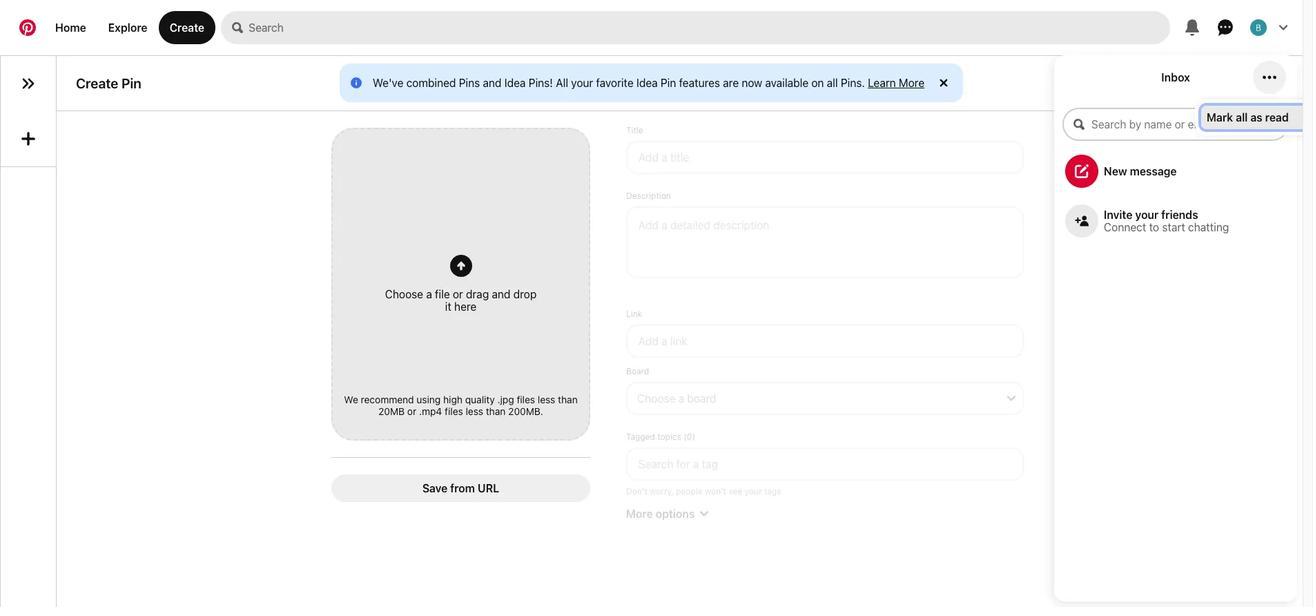 Task type: describe. For each thing, give the bounding box(es) containing it.
2 idea from the left
[[637, 76, 658, 89]]

save from url button
[[332, 474, 591, 502]]

start
[[1163, 221, 1186, 233]]

features
[[679, 76, 721, 89]]

favorite
[[596, 76, 634, 89]]

mark all as read menu item
[[1202, 106, 1314, 129]]

title
[[627, 125, 644, 135]]

0 horizontal spatial pin
[[122, 75, 141, 91]]

1 horizontal spatial more
[[899, 76, 925, 89]]

we've
[[373, 76, 404, 89]]

mark all as read
[[1207, 111, 1289, 124]]

worry,
[[650, 486, 674, 496]]

tagged topics (0)
[[627, 432, 696, 442]]

save
[[423, 482, 448, 494]]

inbox
[[1162, 71, 1191, 84]]

1 horizontal spatial your
[[745, 486, 762, 496]]

invite your friends image
[[1076, 214, 1089, 228]]

Search text field
[[249, 11, 1171, 44]]

your inside invite your friends connect to start chatting
[[1136, 209, 1159, 221]]

Link url field
[[627, 324, 1024, 358]]

1 idea from the left
[[505, 76, 526, 89]]

more options arrow icon image
[[701, 510, 709, 518]]

more options button
[[624, 508, 1027, 520]]

new message button
[[1055, 149, 1298, 193]]

home link
[[44, 11, 97, 44]]

to
[[1150, 221, 1160, 233]]

(0)
[[684, 432, 696, 442]]

Tagged topics (0) text field
[[627, 447, 1024, 481]]

new
[[1105, 165, 1128, 178]]

create pin
[[76, 75, 141, 91]]

tags
[[765, 486, 782, 496]]

board
[[627, 366, 650, 376]]

1 horizontal spatial pin
[[661, 76, 677, 89]]

tagged
[[627, 432, 655, 442]]

compose new message image
[[1076, 164, 1089, 178]]

0 vertical spatial all
[[827, 76, 838, 89]]

as
[[1251, 111, 1263, 124]]

won't
[[705, 486, 727, 496]]

message
[[1131, 165, 1178, 178]]

create link
[[159, 11, 216, 44]]

connect
[[1105, 221, 1147, 233]]

more options
[[627, 508, 695, 520]]

a
[[679, 392, 685, 405]]

available
[[766, 76, 809, 89]]

now
[[742, 76, 763, 89]]

Contacts Search Field search field
[[1063, 108, 1290, 141]]



Task type: vqa. For each thing, say whether or not it's contained in the screenshot.
the bottommost More
yes



Task type: locate. For each thing, give the bounding box(es) containing it.
see
[[729, 486, 743, 496]]

your right all
[[571, 76, 594, 89]]

0 vertical spatial your
[[571, 76, 594, 89]]

create inside main content
[[76, 75, 118, 91]]

1 vertical spatial all
[[1237, 111, 1248, 124]]

topics
[[658, 432, 682, 442]]

1 vertical spatial create
[[76, 75, 118, 91]]

url
[[478, 482, 500, 494]]

choose a board
[[638, 392, 717, 405]]

1 vertical spatial more
[[627, 508, 653, 520]]

0 horizontal spatial create
[[76, 75, 118, 91]]

from
[[450, 482, 475, 494]]

more right learn
[[899, 76, 925, 89]]

pin left features
[[661, 76, 677, 89]]

0 horizontal spatial more
[[627, 508, 653, 520]]

pins.
[[841, 76, 865, 89]]

more down don't
[[627, 508, 653, 520]]

chatting
[[1189, 221, 1230, 233]]

read
[[1266, 111, 1289, 124]]

friends
[[1162, 209, 1199, 221]]

search icon image
[[232, 22, 243, 33]]

info image
[[351, 77, 362, 88]]

more
[[899, 76, 925, 89], [627, 508, 653, 520]]

don't worry, people won't see your tags
[[627, 486, 782, 496]]

explore link
[[97, 11, 159, 44]]

learn more link
[[868, 76, 925, 89]]

home
[[55, 21, 86, 34]]

0 vertical spatial create
[[170, 21, 205, 34]]

Title text field
[[627, 141, 1024, 174]]

create pin main content
[[0, 0, 1314, 607]]

all
[[556, 76, 569, 89]]

your right see
[[745, 486, 762, 496]]

options
[[656, 508, 695, 520]]

brad klo image
[[1251, 19, 1268, 36]]

1 horizontal spatial idea
[[637, 76, 658, 89]]

on
[[812, 76, 824, 89]]

idea right favorite
[[637, 76, 658, 89]]

1 vertical spatial your
[[1136, 209, 1159, 221]]

create left search icon at top
[[170, 21, 205, 34]]

description
[[627, 190, 671, 201]]

choose a board image
[[1008, 394, 1016, 403]]

pins
[[459, 76, 480, 89]]

0 vertical spatial more
[[899, 76, 925, 89]]

idea right and
[[505, 76, 526, 89]]

people
[[676, 486, 703, 496]]

pin
[[122, 75, 141, 91], [661, 76, 677, 89]]

don't
[[627, 486, 648, 496]]

and
[[483, 76, 502, 89]]

all right on at the top right
[[827, 76, 838, 89]]

2 horizontal spatial your
[[1136, 209, 1159, 221]]

2 vertical spatial your
[[745, 486, 762, 496]]

create for create
[[170, 21, 205, 34]]

choose
[[638, 392, 676, 405]]

1 horizontal spatial all
[[1237, 111, 1248, 124]]

pins!
[[529, 76, 553, 89]]

learn
[[868, 76, 896, 89]]

new message
[[1105, 165, 1178, 178]]

combined
[[407, 76, 456, 89]]

all inside menu item
[[1237, 111, 1248, 124]]

your right the invite
[[1136, 209, 1159, 221]]

0 horizontal spatial all
[[827, 76, 838, 89]]

1 horizontal spatial create
[[170, 21, 205, 34]]

idea
[[505, 76, 526, 89], [637, 76, 658, 89]]

all left as at the top
[[1237, 111, 1248, 124]]

save from url
[[423, 482, 500, 494]]

choose a board button
[[627, 382, 1024, 415]]

mark
[[1207, 111, 1234, 124]]

0 horizontal spatial your
[[571, 76, 594, 89]]

link
[[627, 309, 643, 319]]

create
[[170, 21, 205, 34], [76, 75, 118, 91]]

create down home "link"
[[76, 75, 118, 91]]

are
[[723, 76, 739, 89]]

all
[[827, 76, 838, 89], [1237, 111, 1248, 124]]

pin down the explore
[[122, 75, 141, 91]]

we've combined pins and idea pins! all your favorite idea pin features are now available on all pins. learn more
[[373, 76, 925, 89]]

create for create pin
[[76, 75, 118, 91]]

invite
[[1105, 209, 1133, 221]]

0 horizontal spatial idea
[[505, 76, 526, 89]]

board
[[688, 392, 717, 405]]

explore
[[108, 21, 148, 34]]

invite your friends connect to start chatting
[[1105, 209, 1230, 233]]

your
[[571, 76, 594, 89], [1136, 209, 1159, 221], [745, 486, 762, 496]]



